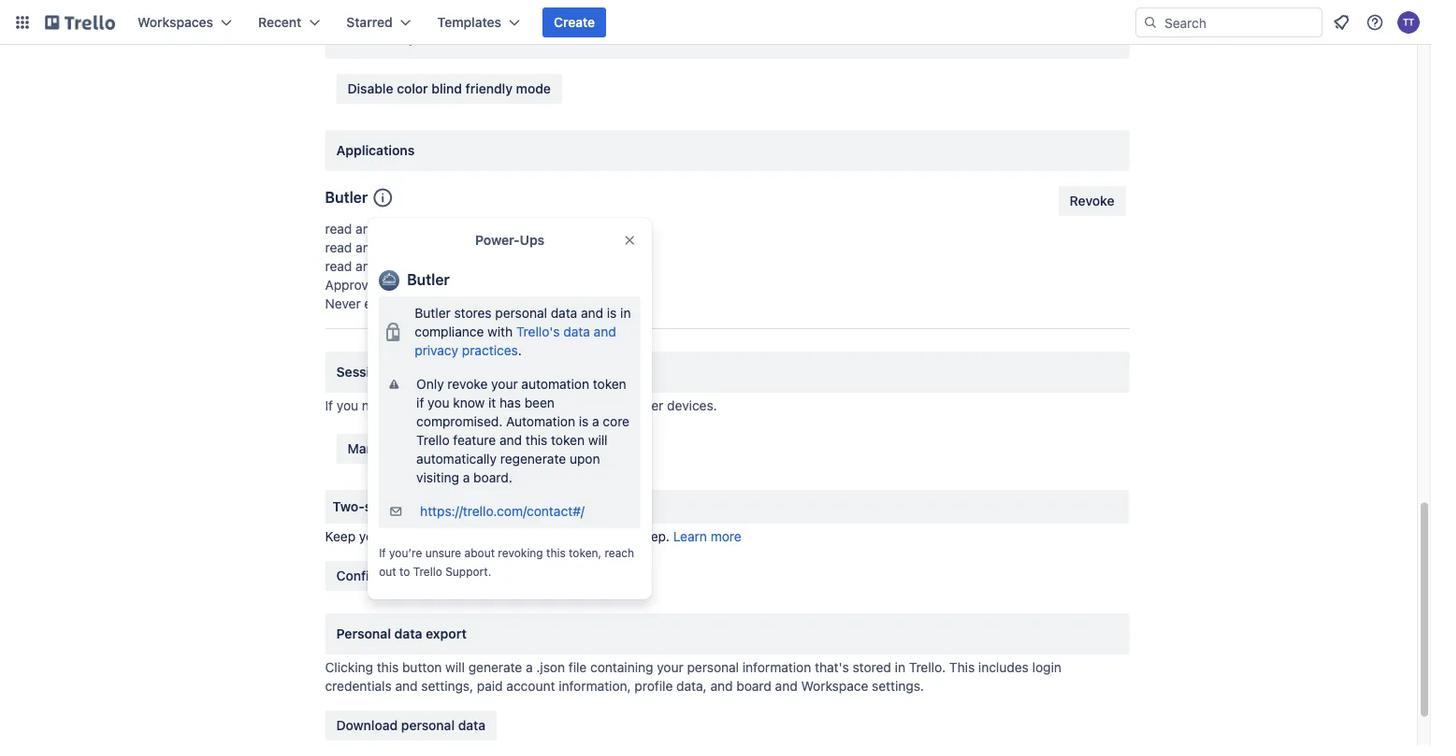 Task type: describe. For each thing, give the bounding box(es) containing it.
your left boards
[[496, 240, 523, 255]]

your inside 'only revoke your automation token if you know it has been compromised. automation is a core trello feature and this token will automatically regenerate upon visiting a board.'
[[491, 377, 518, 392]]

is inside the butler stores personal data and is in compliance with
[[607, 305, 617, 321]]

includes
[[978, 660, 1029, 675]]

extra
[[442, 529, 472, 544]]

https://trello.com/contact#/ link
[[420, 504, 585, 519]]

trello.
[[909, 660, 946, 675]]

verification inside 'link'
[[460, 568, 529, 584]]

feature
[[453, 433, 496, 448]]

log
[[466, 398, 484, 414]]

personal inside the butler stores personal data and is in compliance with
[[495, 305, 547, 321]]

board.
[[474, 470, 512, 486]]

other
[[632, 398, 664, 414]]

your inside clicking this button will generate a .json file containing your personal information that's stored in trello. this includes login credentials and settings, paid account information, profile data, and board and workspace settings.
[[657, 660, 684, 675]]

need
[[362, 398, 392, 414]]

0 vertical spatial out
[[488, 398, 507, 414]]

workspaces inside read and write access on your account read and write access on all your boards read and write access on all your workspaces approved: nov 1 at 4:57 pm never expires
[[526, 259, 600, 274]]

1 vertical spatial with
[[520, 529, 545, 544]]

reach
[[605, 546, 634, 559]]

information
[[743, 660, 811, 675]]

1
[[418, 277, 424, 293]]

blind
[[432, 81, 462, 96]]

pm
[[474, 277, 493, 293]]

2 of from the left
[[586, 398, 598, 414]]

only
[[416, 377, 444, 392]]

4:57
[[443, 277, 470, 293]]

file
[[569, 660, 587, 675]]

back to home image
[[45, 7, 115, 37]]

reach out to trello support
[[379, 546, 634, 578]]

upon
[[570, 451, 600, 467]]

configure two-step verification
[[336, 568, 529, 584]]

you left the need
[[337, 398, 358, 414]]

visiting
[[416, 470, 459, 486]]

2 read from the top
[[325, 240, 352, 255]]

generate
[[468, 660, 522, 675]]

revoke
[[448, 377, 488, 392]]

to,
[[396, 398, 411, 414]]

step inside 'link'
[[430, 568, 457, 584]]

support
[[446, 565, 488, 578]]

that's
[[815, 660, 849, 675]]

0 vertical spatial login
[[607, 529, 636, 544]]

information,
[[559, 679, 631, 694]]

butler stores personal data and is in compliance with
[[415, 305, 631, 340]]

compromised.
[[416, 414, 503, 429]]

applications
[[336, 143, 415, 158]]

power-
[[475, 232, 520, 248]]

step.
[[640, 529, 670, 544]]

power-ups
[[475, 232, 545, 248]]

sessions
[[336, 364, 393, 380]]

color
[[397, 81, 428, 96]]

nov
[[391, 277, 415, 293]]

trello inside reach out to trello support
[[413, 565, 442, 578]]

2 on from the top
[[461, 240, 476, 255]]

and inside 'only revoke your automation token if you know it has been compromised. automation is a core trello feature and this token will automatically regenerate upon visiting a board.'
[[500, 433, 522, 448]]

account inside clicking this button will generate a .json file containing your personal information that's stored in trello. this includes login credentials and settings, paid account information, profile data, and board and workspace settings.
[[507, 679, 555, 694]]

clicking this button will generate a .json file containing your personal information that's stored in trello. this includes login credentials and settings, paid account information, profile data, and board and workspace settings.
[[325, 660, 1062, 694]]

1 on from the top
[[461, 221, 476, 237]]

been
[[525, 395, 555, 411]]

accessibility
[[336, 30, 416, 46]]

data up button
[[394, 626, 422, 642]]

primary element
[[0, 0, 1431, 45]]

about
[[465, 546, 495, 559]]

has
[[500, 395, 521, 411]]

friendly
[[466, 81, 513, 96]]

0 horizontal spatial personal
[[401, 718, 455, 733]]

read and write access on your account read and write access on all your boards read and write access on all your workspaces approved: nov 1 at 4:57 pm never expires
[[325, 221, 600, 312]]

if you're unsure about revoking this token,
[[379, 546, 605, 559]]

data inside trello's data and privacy practices
[[564, 324, 590, 340]]

manage your recent devices link
[[336, 434, 533, 464]]

in inside clicking this button will generate a .json file containing your personal information that's stored in trello. this includes login credentials and settings, paid account information, profile data, and board and workspace settings.
[[895, 660, 906, 675]]

you inside 'only revoke your automation token if you know it has been compromised. automation is a core trello feature and this token will automatically regenerate upon visiting a board.'
[[428, 395, 449, 411]]

credentials
[[325, 679, 392, 694]]

paid
[[477, 679, 503, 694]]

with inside the butler stores personal data and is in compliance with
[[488, 324, 513, 340]]

if for if you need to, you can log out of one or all of your other devices.
[[325, 398, 333, 414]]

0 vertical spatial verification
[[396, 499, 466, 515]]

data,
[[677, 679, 707, 694]]

. for support
[[488, 565, 491, 578]]

0 vertical spatial all
[[479, 240, 493, 255]]

a down automatically
[[463, 470, 470, 486]]

3 access from the top
[[415, 259, 457, 274]]

workspace
[[801, 679, 868, 694]]

if
[[416, 395, 424, 411]]

your right keep
[[359, 529, 386, 544]]

will inside 'only revoke your automation token if you know it has been compromised. automation is a core trello feature and this token will automatically regenerate upon visiting a board.'
[[588, 433, 608, 448]]

if for if you're unsure about revoking this token,
[[379, 546, 386, 559]]

reach out to trello support link
[[379, 546, 634, 578]]

at
[[428, 277, 439, 293]]

stored
[[853, 660, 891, 675]]

account inside read and write access on your account read and write access on all your boards read and write access on all your workspaces approved: nov 1 at 4:57 pm never expires
[[510, 221, 558, 237]]

secure
[[475, 529, 516, 544]]

create button
[[543, 7, 606, 37]]

more
[[711, 529, 742, 544]]

.json
[[536, 660, 565, 675]]

keep
[[325, 529, 356, 544]]

clicking
[[325, 660, 373, 675]]

button
[[402, 660, 442, 675]]

1 access from the top
[[415, 221, 457, 237]]

you're
[[389, 546, 422, 559]]

will inside clicking this button will generate a .json file containing your personal information that's stored in trello. this includes login credentials and settings, paid account information, profile data, and board and workspace settings.
[[445, 660, 465, 675]]

board
[[737, 679, 772, 694]]

butler inside the butler stores personal data and is in compliance with
[[415, 305, 451, 321]]

automation
[[506, 414, 575, 429]]

devices
[[474, 441, 522, 457]]

to
[[399, 565, 410, 578]]

learn
[[673, 529, 707, 544]]

stores
[[454, 305, 492, 321]]

your left 'ups'
[[479, 221, 506, 237]]

profile
[[635, 679, 673, 694]]

this
[[949, 660, 975, 675]]

only revoke your automation token if you know it has been compromised. automation is a core trello feature and this token will automatically regenerate upon visiting a board.
[[416, 377, 630, 486]]

a inside clicking this button will generate a .json file containing your personal information that's stored in trello. this includes login credentials and settings, paid account information, profile data, and board and workspace settings.
[[526, 660, 533, 675]]

terry turtle (terryturtle) image
[[1398, 11, 1420, 34]]

out inside reach out to trello support
[[379, 565, 396, 578]]

configure two-step verification link
[[325, 561, 540, 591]]

1 horizontal spatial token
[[593, 377, 627, 392]]

2 write from the top
[[382, 240, 411, 255]]



Task type: vqa. For each thing, say whether or not it's contained in the screenshot.
Search field
yes



Task type: locate. For each thing, give the bounding box(es) containing it.
1 vertical spatial if
[[379, 546, 386, 559]]

.
[[518, 343, 522, 358], [488, 565, 491, 578]]

1 vertical spatial personal
[[687, 660, 739, 675]]

1 vertical spatial access
[[415, 240, 457, 255]]

your
[[479, 221, 506, 237], [496, 240, 523, 255], [496, 259, 523, 274], [491, 377, 518, 392], [601, 398, 628, 414], [400, 441, 428, 457], [359, 529, 386, 544], [657, 660, 684, 675]]

mode
[[516, 81, 551, 96]]

this
[[526, 433, 548, 448], [546, 546, 566, 559], [377, 660, 399, 675]]

token up upon
[[551, 433, 585, 448]]

1 vertical spatial will
[[445, 660, 465, 675]]

trello up automatically
[[416, 433, 450, 448]]

0 vertical spatial with
[[488, 324, 513, 340]]

1 horizontal spatial if
[[379, 546, 386, 559]]

download personal data link
[[325, 711, 497, 741]]

expires
[[364, 296, 408, 312]]

0 horizontal spatial if
[[325, 398, 333, 414]]

1 vertical spatial read
[[325, 240, 352, 255]]

second
[[559, 529, 603, 544]]

2 vertical spatial this
[[377, 660, 399, 675]]

approved:
[[325, 277, 387, 293]]

2 horizontal spatial personal
[[687, 660, 739, 675]]

sm image
[[387, 375, 401, 394]]

read
[[325, 221, 352, 237], [325, 240, 352, 255], [325, 259, 352, 274]]

3 read from the top
[[325, 259, 352, 274]]

1 read from the top
[[325, 221, 352, 237]]

0 vertical spatial in
[[620, 305, 631, 321]]

practices
[[462, 343, 518, 358]]

you down only
[[415, 398, 437, 414]]

1 vertical spatial out
[[379, 565, 396, 578]]

1 vertical spatial write
[[382, 240, 411, 255]]

settings.
[[872, 679, 924, 694]]

of left one at the bottom of the page
[[511, 398, 523, 414]]

0 vertical spatial personal
[[495, 305, 547, 321]]

disable color blind friendly mode
[[348, 81, 551, 96]]

verification down visiting
[[396, 499, 466, 515]]

3 on from the top
[[461, 259, 476, 274]]

0 vertical spatial this
[[526, 433, 548, 448]]

1 horizontal spatial workspaces
[[526, 259, 600, 274]]

2 vertical spatial butler
[[415, 305, 451, 321]]

0 vertical spatial butler
[[325, 189, 368, 206]]

0 horizontal spatial .
[[488, 565, 491, 578]]

2 vertical spatial write
[[382, 259, 411, 274]]

1 write from the top
[[382, 221, 411, 237]]

privacy
[[415, 343, 458, 358]]

1 vertical spatial token
[[551, 433, 585, 448]]

1 vertical spatial butler
[[407, 271, 450, 289]]

0 horizontal spatial step
[[365, 499, 392, 515]]

workspaces inside dropdown button
[[138, 15, 213, 30]]

0 notifications image
[[1330, 11, 1353, 34]]

download personal data
[[336, 718, 486, 733]]

1 horizontal spatial with
[[520, 529, 545, 544]]

personal inside clicking this button will generate a .json file containing your personal information that's stored in trello. this includes login credentials and settings, paid account information, profile data, and board and workspace settings.
[[687, 660, 739, 675]]

0 vertical spatial step
[[365, 499, 392, 515]]

1 horizontal spatial personal
[[495, 305, 547, 321]]

0 horizontal spatial with
[[488, 324, 513, 340]]

1 vertical spatial account
[[389, 529, 438, 544]]

0 vertical spatial trello
[[416, 433, 450, 448]]

0 vertical spatial is
[[607, 305, 617, 321]]

account
[[510, 221, 558, 237], [389, 529, 438, 544], [507, 679, 555, 694]]

download
[[336, 718, 398, 733]]

is inside 'only revoke your automation token if you know it has been compromised. automation is a core trello feature and this token will automatically regenerate upon visiting a board.'
[[579, 414, 589, 429]]

verification down if you're unsure about revoking this token,
[[460, 568, 529, 584]]

trello's
[[516, 324, 560, 340]]

two-step verification
[[333, 499, 466, 515]]

containing
[[590, 660, 653, 675]]

0 vertical spatial read
[[325, 221, 352, 237]]

trello inside 'only revoke your automation token if you know it has been compromised. automation is a core trello feature and this token will automatically regenerate upon visiting a board.'
[[416, 433, 450, 448]]

account up you're
[[389, 529, 438, 544]]

1 horizontal spatial out
[[488, 398, 507, 414]]

2 vertical spatial account
[[507, 679, 555, 694]]

2 vertical spatial personal
[[401, 718, 455, 733]]

know
[[453, 395, 485, 411]]

you right if
[[428, 395, 449, 411]]

1 horizontal spatial .
[[518, 343, 522, 358]]

2 access from the top
[[415, 240, 457, 255]]

0 horizontal spatial in
[[620, 305, 631, 321]]

a left core
[[592, 414, 599, 429]]

core
[[603, 414, 630, 429]]

data up trello's at the top left of page
[[551, 305, 577, 321]]

it
[[488, 395, 496, 411]]

personal data export
[[336, 626, 467, 642]]

. down trello's at the top left of page
[[518, 343, 522, 358]]

recent button
[[247, 7, 331, 37]]

ups
[[520, 232, 545, 248]]

with up 'revoking' in the left of the page
[[520, 529, 545, 544]]

data right trello's at the top left of page
[[564, 324, 590, 340]]

1 vertical spatial this
[[546, 546, 566, 559]]

0 vertical spatial account
[[510, 221, 558, 237]]

of right the or
[[586, 398, 598, 414]]

automatically
[[416, 451, 497, 467]]

. for practices
[[518, 343, 522, 358]]

token,
[[569, 546, 602, 559]]

will up upon
[[588, 433, 608, 448]]

out right the log
[[488, 398, 507, 414]]

your inside manage your recent devices link
[[400, 441, 428, 457]]

never
[[325, 296, 361, 312]]

1 vertical spatial in
[[895, 660, 906, 675]]

account up boards
[[510, 221, 558, 237]]

your up has
[[491, 377, 518, 392]]

can
[[440, 398, 462, 414]]

export
[[426, 626, 467, 642]]

1 vertical spatial is
[[579, 414, 589, 429]]

https://trello.com/contact#/
[[420, 504, 585, 519]]

1 horizontal spatial is
[[607, 305, 617, 321]]

with up practices
[[488, 324, 513, 340]]

login up reach
[[607, 529, 636, 544]]

learn more link
[[673, 529, 742, 544]]

workspaces button
[[126, 7, 243, 37]]

a left .json
[[526, 660, 533, 675]]

recent
[[431, 441, 471, 457]]

access
[[415, 221, 457, 237], [415, 240, 457, 255], [415, 259, 457, 274]]

automation
[[522, 377, 589, 392]]

0 vertical spatial on
[[461, 221, 476, 237]]

your down power-ups
[[496, 259, 523, 274]]

regenerate
[[500, 451, 566, 467]]

disable
[[348, 81, 393, 96]]

your up profile
[[657, 660, 684, 675]]

devices.
[[667, 398, 717, 414]]

if left you're
[[379, 546, 386, 559]]

0 vertical spatial if
[[325, 398, 333, 414]]

token up core
[[593, 377, 627, 392]]

personal up data,
[[687, 660, 739, 675]]

2 vertical spatial on
[[461, 259, 476, 274]]

data down paid
[[458, 718, 486, 733]]

and inside trello's data and privacy practices
[[594, 324, 616, 340]]

is
[[607, 305, 617, 321], [579, 414, 589, 429]]

step down unsure
[[430, 568, 457, 584]]

with
[[488, 324, 513, 340], [520, 529, 545, 544]]

1 vertical spatial step
[[430, 568, 457, 584]]

0 horizontal spatial token
[[551, 433, 585, 448]]

workspaces
[[138, 15, 213, 30], [526, 259, 600, 274]]

and inside the butler stores personal data and is in compliance with
[[581, 305, 604, 321]]

settings,
[[421, 679, 473, 694]]

Search field
[[1158, 8, 1322, 36]]

personal
[[336, 626, 391, 642]]

1 vertical spatial verification
[[460, 568, 529, 584]]

0 horizontal spatial will
[[445, 660, 465, 675]]

butler
[[325, 189, 368, 206], [407, 271, 450, 289], [415, 305, 451, 321]]

this inside clicking this button will generate a .json file containing your personal information that's stored in trello. this includes login credentials and settings, paid account information, profile data, and board and workspace settings.
[[377, 660, 399, 675]]

1 horizontal spatial will
[[588, 433, 608, 448]]

None button
[[1059, 186, 1126, 216]]

open information menu image
[[1366, 13, 1385, 32]]

or
[[553, 398, 565, 414]]

0 vertical spatial .
[[518, 343, 522, 358]]

if left the need
[[325, 398, 333, 414]]

0 horizontal spatial out
[[379, 565, 396, 578]]

2 vertical spatial access
[[415, 259, 457, 274]]

3 write from the top
[[382, 259, 411, 274]]

0 horizontal spatial workspaces
[[138, 15, 213, 30]]

trello
[[416, 433, 450, 448], [413, 565, 442, 578]]

this up 'regenerate'
[[526, 433, 548, 448]]

if you need to, you can log out of one or all of your other devices.
[[325, 398, 717, 414]]

of
[[511, 398, 523, 414], [586, 398, 598, 414]]

1 of from the left
[[511, 398, 523, 414]]

1 vertical spatial login
[[1032, 660, 1062, 675]]

2 vertical spatial read
[[325, 259, 352, 274]]

0 vertical spatial access
[[415, 221, 457, 237]]

two-
[[401, 568, 430, 584]]

account down .json
[[507, 679, 555, 694]]

1 vertical spatial .
[[488, 565, 491, 578]]

will
[[588, 433, 608, 448], [445, 660, 465, 675]]

token
[[593, 377, 627, 392], [551, 433, 585, 448]]

step up you're
[[365, 499, 392, 515]]

1 vertical spatial all
[[479, 259, 493, 274]]

sm image
[[387, 502, 405, 521]]

your up core
[[601, 398, 628, 414]]

login inside clicking this button will generate a .json file containing your personal information that's stored in trello. this includes login credentials and settings, paid account information, profile data, and board and workspace settings.
[[1032, 660, 1062, 675]]

in inside the butler stores personal data and is in compliance with
[[620, 305, 631, 321]]

unsure
[[425, 546, 461, 559]]

and
[[356, 221, 378, 237], [356, 240, 378, 255], [356, 259, 378, 274], [581, 305, 604, 321], [594, 324, 616, 340], [500, 433, 522, 448], [395, 679, 418, 694], [710, 679, 733, 694], [775, 679, 798, 694]]

will up the settings,
[[445, 660, 465, 675]]

personal up trello's at the top left of page
[[495, 305, 547, 321]]

boards
[[526, 240, 568, 255]]

templates button
[[426, 7, 531, 37]]

templates
[[438, 15, 501, 30]]

recent
[[258, 15, 302, 30]]

0 horizontal spatial login
[[607, 529, 636, 544]]

out left to
[[379, 565, 396, 578]]

this inside 'only revoke your automation token if you know it has been compromised. automation is a core trello feature and this token will automatically regenerate upon visiting a board.'
[[526, 433, 548, 448]]

a left second
[[549, 529, 556, 544]]

0 vertical spatial token
[[593, 377, 627, 392]]

1 vertical spatial workspaces
[[526, 259, 600, 274]]

0 horizontal spatial is
[[579, 414, 589, 429]]

data inside the butler stores personal data and is in compliance with
[[551, 305, 577, 321]]

1 vertical spatial on
[[461, 240, 476, 255]]

this down keep your account extra secure with a second login step. learn more
[[546, 546, 566, 559]]

1 vertical spatial trello
[[413, 565, 442, 578]]

search image
[[1143, 15, 1158, 30]]

keep your account extra secure with a second login step. learn more
[[325, 529, 742, 544]]

1 horizontal spatial in
[[895, 660, 906, 675]]

0 vertical spatial write
[[382, 221, 411, 237]]

verification
[[396, 499, 466, 515], [460, 568, 529, 584]]

1 horizontal spatial login
[[1032, 660, 1062, 675]]

personal down the settings,
[[401, 718, 455, 733]]

trello right to
[[413, 565, 442, 578]]

this left button
[[377, 660, 399, 675]]

2 vertical spatial all
[[569, 398, 582, 414]]

0 horizontal spatial of
[[511, 398, 523, 414]]

your left recent
[[400, 441, 428, 457]]

personal
[[495, 305, 547, 321], [687, 660, 739, 675], [401, 718, 455, 733]]

trello's data and privacy practices
[[415, 324, 616, 358]]

0 vertical spatial will
[[588, 433, 608, 448]]

. down if you're unsure about revoking this token,
[[488, 565, 491, 578]]

0 vertical spatial workspaces
[[138, 15, 213, 30]]

1 horizontal spatial of
[[586, 398, 598, 414]]

login right the includes
[[1032, 660, 1062, 675]]

1 horizontal spatial step
[[430, 568, 457, 584]]



